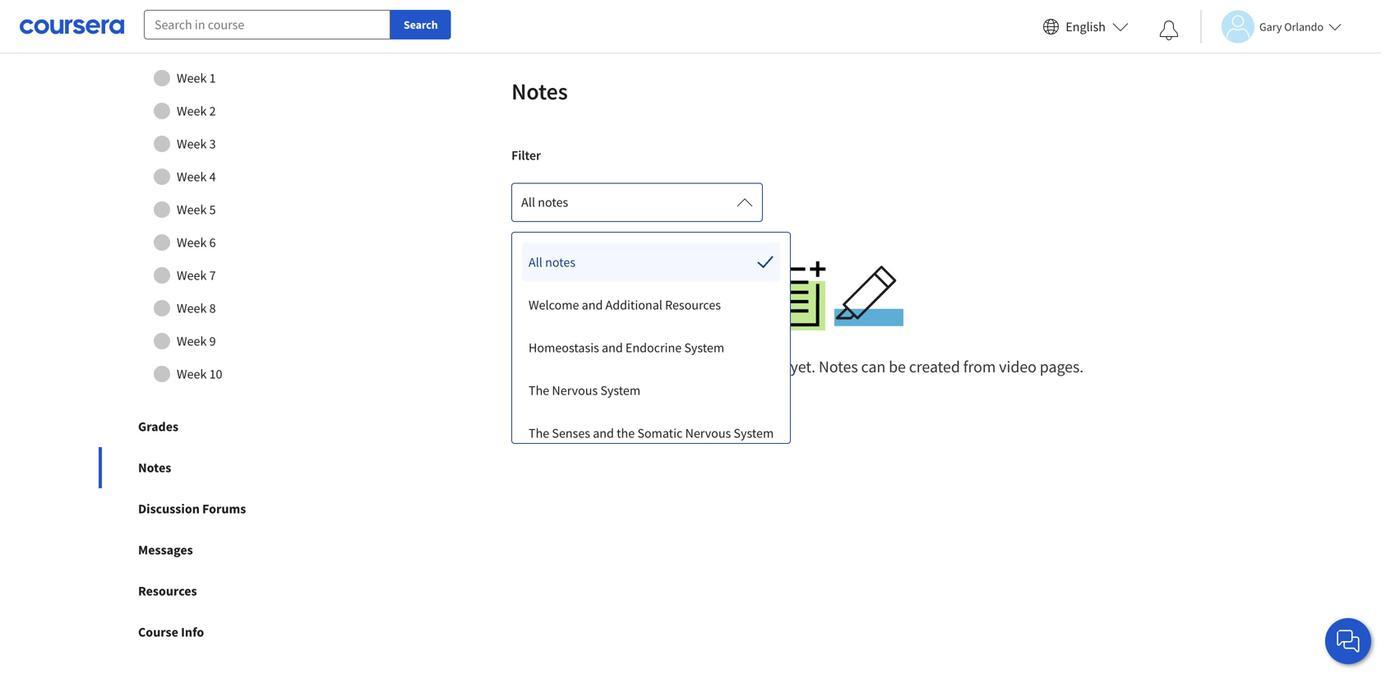 Task type: locate. For each thing, give the bounding box(es) containing it.
messages
[[138, 542, 193, 558]]

system down the any
[[734, 425, 774, 442]]

week left 9
[[177, 333, 207, 350]]

0 vertical spatial the
[[529, 382, 550, 399]]

all up welcome
[[529, 254, 543, 271]]

homeostasis and endocrine system
[[529, 340, 725, 356]]

resources
[[665, 297, 721, 313]]

0 vertical spatial all notes
[[522, 194, 568, 211]]

be
[[889, 357, 906, 377]]

all notes inside the filter list box
[[529, 254, 576, 271]]

1 vertical spatial all
[[529, 254, 543, 271]]

week left 1
[[177, 70, 207, 86]]

the down homeostasis
[[529, 382, 550, 399]]

nervous right somatic
[[685, 425, 731, 442]]

yet.
[[791, 357, 816, 377]]

0 vertical spatial and
[[582, 297, 603, 313]]

search button
[[391, 10, 451, 39]]

week left 4 on the left top
[[177, 169, 207, 185]]

week left 10
[[177, 366, 207, 382]]

week 1
[[177, 70, 216, 86]]

and left the
[[593, 425, 614, 442]]

nervous down you
[[552, 382, 598, 399]]

all notes button
[[512, 183, 763, 222]]

0 horizontal spatial notes
[[138, 460, 171, 476]]

week 2
[[177, 103, 216, 119]]

notes left can
[[819, 357, 858, 377]]

0 vertical spatial notes
[[538, 194, 568, 211]]

the
[[529, 382, 550, 399], [529, 425, 550, 442]]

help center image
[[1339, 632, 1359, 651]]

0 vertical spatial all
[[522, 194, 535, 211]]

week left 3
[[177, 136, 207, 152]]

week 10
[[177, 366, 222, 382]]

have
[[613, 357, 646, 377]]

notes
[[512, 77, 568, 106], [819, 357, 858, 377], [138, 460, 171, 476]]

week 2 link
[[114, 95, 320, 128]]

all
[[522, 194, 535, 211], [529, 254, 543, 271]]

notes right the any
[[750, 357, 788, 377]]

all notes down filter
[[522, 194, 568, 211]]

filter
[[512, 147, 541, 164]]

english
[[1066, 19, 1106, 35]]

chat with us image
[[1336, 628, 1362, 655]]

pages.
[[1040, 357, 1084, 377]]

week for week 1
[[177, 70, 207, 86]]

from
[[964, 357, 996, 377]]

all down filter
[[522, 194, 535, 211]]

0 vertical spatial system
[[685, 340, 725, 356]]

2 horizontal spatial system
[[734, 425, 774, 442]]

week 3
[[177, 136, 216, 152]]

1 week from the top
[[177, 70, 207, 86]]

week left "6"
[[177, 234, 207, 251]]

senses
[[552, 425, 590, 442]]

week 4 link
[[114, 160, 320, 193]]

1 vertical spatial system
[[601, 382, 641, 399]]

week 7 link
[[114, 259, 320, 292]]

week left "5" on the left of the page
[[177, 202, 207, 218]]

all notes inside popup button
[[522, 194, 568, 211]]

1 vertical spatial notes
[[545, 254, 576, 271]]

and right welcome
[[582, 297, 603, 313]]

discussion forums
[[138, 501, 246, 517]]

5 week from the top
[[177, 202, 207, 218]]

2 vertical spatial and
[[593, 425, 614, 442]]

welcome
[[529, 297, 579, 313]]

notes up filter
[[512, 77, 568, 106]]

somatic
[[638, 425, 683, 442]]

1 vertical spatial the
[[529, 425, 550, 442]]

8 week from the top
[[177, 300, 207, 317]]

week left 2
[[177, 103, 207, 119]]

1 horizontal spatial notes
[[512, 77, 568, 106]]

0 horizontal spatial nervous
[[552, 382, 598, 399]]

Search in course text field
[[144, 10, 391, 39]]

7 week from the top
[[177, 267, 207, 284]]

course info
[[138, 624, 204, 641]]

notes up welcome
[[545, 254, 576, 271]]

nervous
[[552, 382, 598, 399], [685, 425, 731, 442]]

week for week 3
[[177, 136, 207, 152]]

week for week 7
[[177, 267, 207, 284]]

week for week 10
[[177, 366, 207, 382]]

the for the nervous system
[[529, 382, 550, 399]]

3 week from the top
[[177, 136, 207, 152]]

and for welcome
[[582, 297, 603, 313]]

1 vertical spatial nervous
[[685, 425, 731, 442]]

1 horizontal spatial nervous
[[685, 425, 731, 442]]

1 vertical spatial all notes
[[529, 254, 576, 271]]

6 week from the top
[[177, 234, 207, 251]]

1 vertical spatial and
[[602, 340, 623, 356]]

0 vertical spatial notes
[[512, 77, 568, 106]]

notes down filter
[[538, 194, 568, 211]]

week left "8"
[[177, 300, 207, 317]]

week left '7'
[[177, 267, 207, 284]]

week 6
[[177, 234, 216, 251]]

notes down grades on the left of page
[[138, 460, 171, 476]]

can
[[862, 357, 886, 377]]

2 the from the top
[[529, 425, 550, 442]]

system up "added"
[[685, 340, 725, 356]]

system down have
[[601, 382, 641, 399]]

info
[[181, 624, 204, 641]]

the for the senses and the somatic nervous system
[[529, 425, 550, 442]]

week for week 4
[[177, 169, 207, 185]]

2 horizontal spatial notes
[[819, 357, 858, 377]]

9 week from the top
[[177, 333, 207, 350]]

2 vertical spatial notes
[[138, 460, 171, 476]]

week for week 6
[[177, 234, 207, 251]]

4 week from the top
[[177, 169, 207, 185]]

highlight image
[[835, 262, 904, 331]]

all notes up welcome
[[529, 254, 576, 271]]

week 5 link
[[114, 193, 320, 226]]

and up you
[[602, 340, 623, 356]]

course info link
[[99, 612, 336, 653]]

all notes
[[522, 194, 568, 211], [529, 254, 576, 271]]

system
[[685, 340, 725, 356], [601, 382, 641, 399], [734, 425, 774, 442]]

10 week from the top
[[177, 366, 207, 382]]

and
[[582, 297, 603, 313], [602, 340, 623, 356], [593, 425, 614, 442]]

1
[[209, 70, 216, 86]]

notes inside notes link
[[138, 460, 171, 476]]

notes
[[538, 194, 568, 211], [545, 254, 576, 271], [750, 357, 788, 377]]

and for homeostasis
[[602, 340, 623, 356]]

week 9
[[177, 333, 216, 350]]

the left senses
[[529, 425, 550, 442]]

week for week 9
[[177, 333, 207, 350]]

2 week from the top
[[177, 103, 207, 119]]

0 horizontal spatial system
[[601, 382, 641, 399]]

1 the from the top
[[529, 382, 550, 399]]

week
[[177, 70, 207, 86], [177, 103, 207, 119], [177, 136, 207, 152], [177, 169, 207, 185], [177, 202, 207, 218], [177, 234, 207, 251], [177, 267, 207, 284], [177, 300, 207, 317], [177, 333, 207, 350], [177, 366, 207, 382]]

2 vertical spatial notes
[[750, 357, 788, 377]]



Task type: vqa. For each thing, say whether or not it's contained in the screenshot.
Coursera image
yes



Task type: describe. For each thing, give the bounding box(es) containing it.
any
[[722, 357, 747, 377]]

discussion forums link
[[99, 489, 336, 530]]

6
[[209, 234, 216, 251]]

the
[[617, 425, 635, 442]]

notes inside popup button
[[538, 194, 568, 211]]

week for week 8
[[177, 300, 207, 317]]

2 vertical spatial system
[[734, 425, 774, 442]]

week 8 link
[[114, 292, 320, 325]]

1 vertical spatial notes
[[819, 357, 858, 377]]

additional
[[606, 297, 663, 313]]

week for week 5
[[177, 202, 207, 218]]

week 10 link
[[114, 358, 320, 391]]

the nervous system
[[529, 382, 641, 399]]

week 1 link
[[114, 62, 320, 95]]

week 6 link
[[114, 226, 320, 259]]

discussion
[[138, 501, 200, 517]]

0 vertical spatial nervous
[[552, 382, 598, 399]]

endocrine
[[626, 340, 682, 356]]

all inside the filter list box
[[529, 254, 543, 271]]

created
[[909, 357, 960, 377]]

the senses and the somatic nervous system
[[529, 425, 774, 442]]

week 7
[[177, 267, 216, 284]]

grades link
[[99, 406, 336, 447]]

search
[[404, 17, 438, 32]]

you
[[585, 357, 610, 377]]

filter list box
[[512, 233, 791, 453]]

take notes image
[[766, 262, 835, 331]]

english button
[[1037, 0, 1136, 53]]

grades
[[138, 419, 179, 435]]

video
[[999, 357, 1037, 377]]

1 horizontal spatial system
[[685, 340, 725, 356]]

week 9 link
[[114, 325, 320, 358]]

7
[[209, 267, 216, 284]]

week 5
[[177, 202, 216, 218]]

added
[[675, 357, 719, 377]]

2
[[209, 103, 216, 119]]

all inside popup button
[[522, 194, 535, 211]]

8
[[209, 300, 216, 317]]

you have not added any notes yet. notes can be created from video pages.
[[585, 357, 1084, 377]]

4
[[209, 169, 216, 185]]

not
[[649, 357, 672, 377]]

homeostasis
[[529, 340, 599, 356]]

10
[[209, 366, 222, 382]]

5
[[209, 202, 216, 218]]

forums
[[202, 501, 246, 517]]

coursera image
[[20, 13, 124, 40]]

welcome and additional resources
[[529, 297, 721, 313]]

notes link
[[99, 447, 336, 489]]

9
[[209, 333, 216, 350]]

course
[[138, 624, 178, 641]]

show notifications image
[[1160, 21, 1179, 40]]

notes inside the filter list box
[[545, 254, 576, 271]]

week 4
[[177, 169, 216, 185]]

3
[[209, 136, 216, 152]]

messages link
[[99, 530, 336, 571]]

week for week 2
[[177, 103, 207, 119]]

week 3 link
[[114, 128, 320, 160]]

week 8
[[177, 300, 216, 317]]



